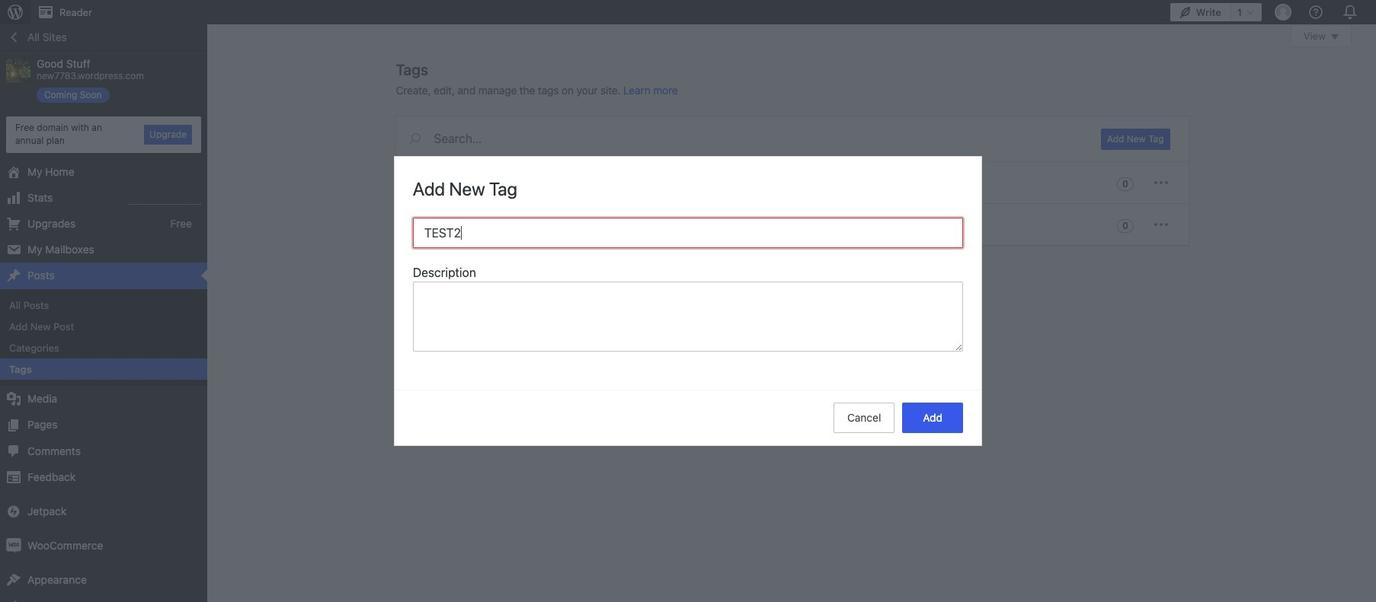 Task type: describe. For each thing, give the bounding box(es) containing it.
update your profile, personal settings, and more image
[[1275, 3, 1293, 21]]

film adaptations image
[[407, 174, 426, 192]]

test image
[[407, 216, 426, 234]]

manage your notifications image
[[1340, 2, 1361, 23]]

help image
[[1307, 3, 1326, 21]]

toggle menu image for 'film adaptations' "icon"
[[1152, 174, 1170, 192]]

manage your sites image
[[6, 3, 24, 21]]

closed image
[[1332, 34, 1339, 40]]

toggle menu image for test image
[[1152, 216, 1170, 234]]

New Tag Name text field
[[413, 218, 964, 249]]



Task type: vqa. For each thing, say whether or not it's contained in the screenshot.
Help ICON
yes



Task type: locate. For each thing, give the bounding box(es) containing it.
highest hourly views 0 image
[[129, 195, 201, 205]]

dialog
[[395, 157, 982, 446]]

1 vertical spatial toggle menu image
[[1152, 216, 1170, 234]]

img image
[[6, 539, 21, 554]]

1 toggle menu image from the top
[[1152, 174, 1170, 192]]

main content
[[396, 24, 1352, 246]]

2 toggle menu image from the top
[[1152, 216, 1170, 234]]

row
[[396, 162, 1189, 246]]

toggle menu image
[[1152, 174, 1170, 192], [1152, 216, 1170, 234]]

0 vertical spatial toggle menu image
[[1152, 174, 1170, 192]]

None text field
[[413, 282, 964, 352]]

None search field
[[396, 117, 1083, 161]]

group
[[413, 264, 964, 357]]



